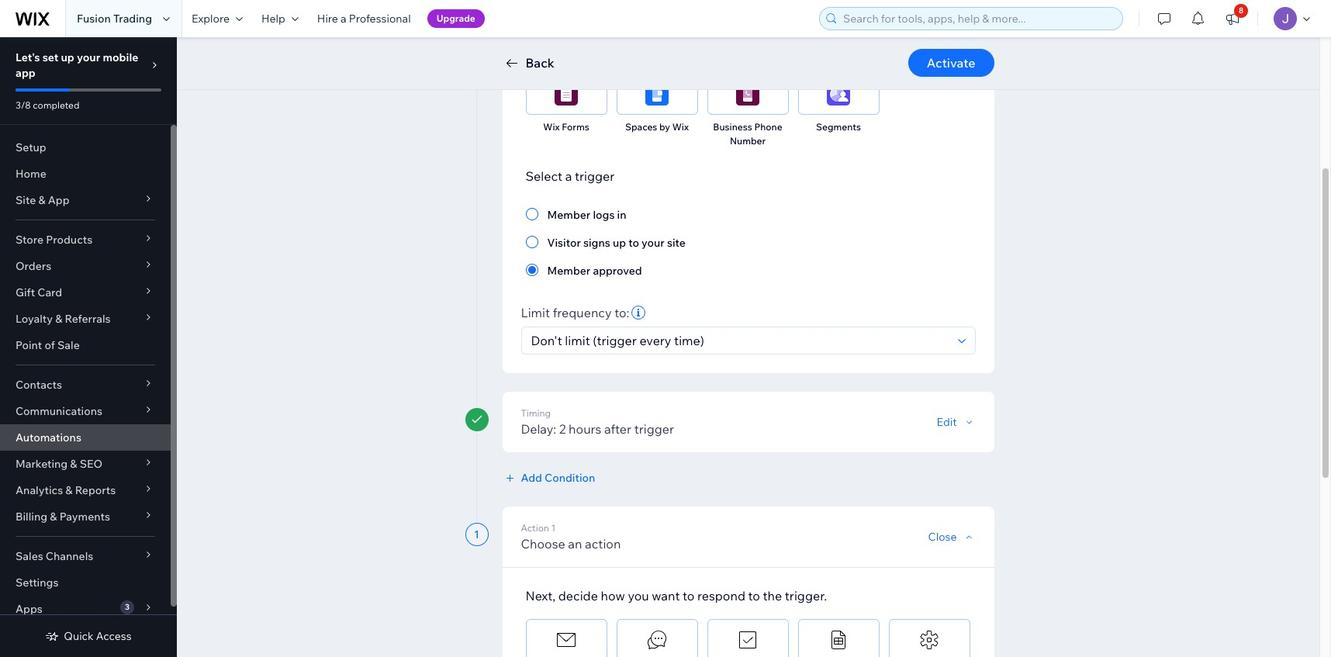Task type: describe. For each thing, give the bounding box(es) containing it.
communications button
[[0, 398, 171, 424]]

analytics & reports button
[[0, 477, 171, 504]]

8 button
[[1216, 0, 1250, 37]]

segments
[[816, 121, 861, 133]]

your inside option group
[[642, 236, 665, 250]]

payments
[[59, 510, 110, 524]]

professional
[[349, 12, 411, 26]]

activate button
[[908, 49, 994, 77]]

limit frequency to:
[[521, 305, 630, 320]]

quotes
[[562, 42, 595, 54]]

signs
[[583, 236, 610, 250]]

decide
[[558, 588, 598, 604]]

mobile
[[103, 50, 138, 64]]

& for analytics
[[65, 483, 73, 497]]

quick access button
[[45, 629, 132, 643]]

category image for business phone number
[[736, 82, 760, 106]]

inbox & chat
[[902, 42, 957, 54]]

option group containing member logs in
[[526, 205, 971, 279]]

referrals
[[65, 312, 111, 326]]

stores
[[743, 42, 772, 54]]

how
[[601, 588, 625, 604]]

billing & payments
[[16, 510, 110, 524]]

setup
[[16, 140, 46, 154]]

close button
[[928, 530, 976, 544]]

billing & payments button
[[0, 504, 171, 530]]

apps
[[16, 602, 42, 616]]

sales
[[16, 549, 43, 563]]

of
[[45, 338, 55, 352]]

approved
[[593, 264, 642, 278]]

wix for wix stores
[[724, 42, 741, 54]]

action 1 choose an action
[[521, 522, 621, 552]]

add condition button
[[502, 471, 595, 485]]

loyalty & referrals button
[[0, 306, 171, 332]]

0 horizontal spatial 1
[[474, 528, 479, 542]]

hours
[[569, 421, 602, 437]]

action
[[585, 536, 621, 552]]

home
[[16, 167, 46, 181]]

quick access
[[64, 629, 132, 643]]

3/8
[[16, 99, 31, 111]]

trigger inside timing delay: 2 hours after trigger
[[634, 421, 674, 437]]

an
[[568, 536, 582, 552]]

sales channels
[[16, 549, 93, 563]]

hire
[[317, 12, 338, 26]]

price quotes
[[538, 42, 595, 54]]

& for loyalty
[[55, 312, 62, 326]]

business phone number
[[713, 121, 783, 147]]

trading
[[113, 12, 152, 26]]

respond
[[698, 588, 746, 604]]

quick
[[64, 629, 94, 643]]

& for billing
[[50, 510, 57, 524]]

a for select
[[565, 168, 572, 184]]

orders button
[[0, 253, 171, 279]]

site
[[667, 236, 686, 250]]

completed
[[33, 99, 79, 111]]

store
[[16, 233, 43, 247]]

let's set up your mobile app
[[16, 50, 138, 80]]

0 horizontal spatial trigger
[[575, 168, 615, 184]]

products
[[46, 233, 92, 247]]

sale
[[57, 338, 80, 352]]

marketing
[[16, 457, 68, 471]]

billing
[[16, 510, 47, 524]]

1 horizontal spatial wix
[[672, 121, 689, 133]]

analytics & reports
[[16, 483, 116, 497]]

seo
[[80, 457, 103, 471]]

activate
[[927, 55, 976, 71]]

1 inside action 1 choose an action
[[551, 522, 556, 534]]

price
[[538, 42, 560, 54]]

settings link
[[0, 569, 171, 596]]

close
[[928, 530, 957, 544]]

0 horizontal spatial to
[[629, 236, 639, 250]]

trigger.
[[785, 588, 827, 604]]

forms
[[562, 121, 589, 133]]

upgrade
[[437, 12, 476, 24]]

spaces
[[625, 121, 657, 133]]

help
[[261, 12, 285, 26]]

sidebar element
[[0, 37, 177, 657]]

the
[[763, 588, 782, 604]]

automations link
[[0, 424, 171, 451]]



Task type: locate. For each thing, give the bounding box(es) containing it.
you
[[628, 588, 649, 604]]

contacts button
[[0, 372, 171, 398]]

select a trigger
[[526, 168, 615, 184]]

None field
[[526, 327, 953, 354]]

phone
[[754, 121, 783, 133]]

timing delay: 2 hours after trigger
[[521, 407, 674, 437]]

frequency
[[553, 305, 612, 320]]

8
[[1239, 5, 1244, 16]]

app
[[16, 66, 36, 80]]

add condition
[[521, 471, 595, 485]]

trigger up member logs in
[[575, 168, 615, 184]]

point
[[16, 338, 42, 352]]

let's
[[16, 50, 40, 64]]

& right billing
[[50, 510, 57, 524]]

site left members
[[808, 42, 826, 54]]

trigger
[[575, 168, 615, 184], [634, 421, 674, 437]]

setup link
[[0, 134, 171, 161]]

up for to
[[613, 236, 626, 250]]

0 vertical spatial a
[[341, 12, 347, 26]]

reports
[[75, 483, 116, 497]]

point of sale link
[[0, 332, 171, 358]]

category image for segments
[[827, 82, 850, 106]]

& for inbox
[[928, 42, 934, 54]]

by
[[659, 121, 670, 133]]

wix forms
[[543, 121, 589, 133]]

delay:
[[521, 421, 556, 437]]

home link
[[0, 161, 171, 187]]

1 horizontal spatial your
[[642, 236, 665, 250]]

help button
[[252, 0, 308, 37]]

app
[[48, 193, 70, 207]]

logs
[[593, 208, 615, 222]]

site for site & app
[[16, 193, 36, 207]]

point of sale
[[16, 338, 80, 352]]

0 horizontal spatial up
[[61, 50, 74, 64]]

to:
[[615, 305, 630, 320]]

in
[[617, 208, 627, 222]]

0 horizontal spatial your
[[77, 50, 100, 64]]

& left seo
[[70, 457, 77, 471]]

0 horizontal spatial category image
[[736, 82, 760, 106]]

1 horizontal spatial trigger
[[634, 421, 674, 437]]

Search for tools, apps, help & more... field
[[839, 8, 1118, 29]]

trigger right after
[[634, 421, 674, 437]]

settings
[[16, 576, 59, 590]]

3/8 completed
[[16, 99, 79, 111]]

1 category image from the left
[[736, 82, 760, 106]]

upgrade button
[[427, 9, 485, 28]]

to up 'approved'
[[629, 236, 639, 250]]

channels
[[46, 549, 93, 563]]

your left site
[[642, 236, 665, 250]]

1 horizontal spatial to
[[683, 588, 695, 604]]

0 horizontal spatial site
[[16, 193, 36, 207]]

1 right action
[[551, 522, 556, 534]]

to left the
[[748, 588, 760, 604]]

a right the hire
[[341, 12, 347, 26]]

0 vertical spatial your
[[77, 50, 100, 64]]

wix right by
[[672, 121, 689, 133]]

1 vertical spatial site
[[16, 193, 36, 207]]

explore
[[192, 12, 230, 26]]

number
[[730, 135, 766, 147]]

& for marketing
[[70, 457, 77, 471]]

1 vertical spatial trigger
[[634, 421, 674, 437]]

add
[[521, 471, 542, 485]]

hire a professional link
[[308, 0, 420, 37]]

up for your
[[61, 50, 74, 64]]

wix
[[724, 42, 741, 54], [543, 121, 560, 133], [672, 121, 689, 133]]

wix stores
[[724, 42, 772, 54]]

& inside popup button
[[55, 312, 62, 326]]

member for member logs in
[[547, 208, 591, 222]]

1 member from the top
[[547, 208, 591, 222]]

2 horizontal spatial to
[[748, 588, 760, 604]]

your
[[77, 50, 100, 64], [642, 236, 665, 250]]

store products button
[[0, 227, 171, 253]]

1 vertical spatial a
[[565, 168, 572, 184]]

edit
[[937, 415, 957, 429]]

member for member approved
[[547, 264, 591, 278]]

1 vertical spatial your
[[642, 236, 665, 250]]

spaces by wix
[[625, 121, 689, 133]]

next, decide how you want to respond to the trigger.
[[526, 588, 827, 604]]

back button
[[502, 54, 555, 72]]

& left app on the top of the page
[[38, 193, 45, 207]]

0 vertical spatial member
[[547, 208, 591, 222]]

wix left stores
[[724, 42, 741, 54]]

analytics
[[16, 483, 63, 497]]

back
[[526, 55, 555, 71]]

0 vertical spatial site
[[808, 42, 826, 54]]

hire a professional
[[317, 12, 411, 26]]

site members
[[808, 42, 869, 54]]

fusion
[[77, 12, 111, 26]]

wix for wix forms
[[543, 121, 560, 133]]

0 horizontal spatial a
[[341, 12, 347, 26]]

member logs in
[[547, 208, 627, 222]]

a for hire
[[341, 12, 347, 26]]

0 vertical spatial up
[[61, 50, 74, 64]]

your left mobile on the top
[[77, 50, 100, 64]]

a right select
[[565, 168, 572, 184]]

member down visitor
[[547, 264, 591, 278]]

action
[[521, 522, 549, 534]]

1 vertical spatial member
[[547, 264, 591, 278]]

gift card button
[[0, 279, 171, 306]]

category image
[[555, 82, 578, 106], [646, 82, 669, 106], [555, 628, 578, 652], [646, 628, 669, 652], [736, 628, 760, 652], [827, 628, 850, 652], [918, 628, 941, 652]]

automations
[[16, 431, 81, 445]]

marketing & seo
[[16, 457, 103, 471]]

orders
[[16, 259, 51, 273]]

gift
[[16, 286, 35, 299]]

your inside let's set up your mobile app
[[77, 50, 100, 64]]

2 category image from the left
[[827, 82, 850, 106]]

1 horizontal spatial site
[[808, 42, 826, 54]]

timing
[[521, 407, 551, 419]]

up right signs
[[613, 236, 626, 250]]

member up visitor
[[547, 208, 591, 222]]

site down "home" at left top
[[16, 193, 36, 207]]

2 member from the top
[[547, 264, 591, 278]]

1 horizontal spatial a
[[565, 168, 572, 184]]

communications
[[16, 404, 102, 418]]

to right want at the bottom of page
[[683, 588, 695, 604]]

sales channels button
[[0, 543, 171, 569]]

0 vertical spatial trigger
[[575, 168, 615, 184]]

1 horizontal spatial 1
[[551, 522, 556, 534]]

category image up business
[[736, 82, 760, 106]]

site inside dropdown button
[[16, 193, 36, 207]]

site & app button
[[0, 187, 171, 213]]

1 horizontal spatial category image
[[827, 82, 850, 106]]

1 vertical spatial up
[[613, 236, 626, 250]]

2
[[559, 421, 566, 437]]

fusion trading
[[77, 12, 152, 26]]

& left 'chat'
[[928, 42, 934, 54]]

condition
[[545, 471, 595, 485]]

& for site
[[38, 193, 45, 207]]

loyalty
[[16, 312, 53, 326]]

wix left forms
[[543, 121, 560, 133]]

up inside let's set up your mobile app
[[61, 50, 74, 64]]

a inside "link"
[[341, 12, 347, 26]]

want
[[652, 588, 680, 604]]

site for site members
[[808, 42, 826, 54]]

up right 'set'
[[61, 50, 74, 64]]

select
[[526, 168, 563, 184]]

option group
[[526, 205, 971, 279]]

2 horizontal spatial wix
[[724, 42, 741, 54]]

chat
[[936, 42, 957, 54]]

category image up segments
[[827, 82, 850, 106]]

1
[[551, 522, 556, 534], [474, 528, 479, 542]]

&
[[928, 42, 934, 54], [38, 193, 45, 207], [55, 312, 62, 326], [70, 457, 77, 471], [65, 483, 73, 497], [50, 510, 57, 524]]

& right loyalty
[[55, 312, 62, 326]]

3
[[125, 602, 130, 612]]

visitor signs up to your site
[[547, 236, 686, 250]]

0 horizontal spatial wix
[[543, 121, 560, 133]]

business
[[713, 121, 752, 133]]

1 horizontal spatial up
[[613, 236, 626, 250]]

limit
[[521, 305, 550, 320]]

gift card
[[16, 286, 62, 299]]

site & app
[[16, 193, 70, 207]]

1 left action
[[474, 528, 479, 542]]

loyalty & referrals
[[16, 312, 111, 326]]

category image
[[736, 82, 760, 106], [827, 82, 850, 106]]

& left reports
[[65, 483, 73, 497]]



Task type: vqa. For each thing, say whether or not it's contained in the screenshot.
Portfolio
no



